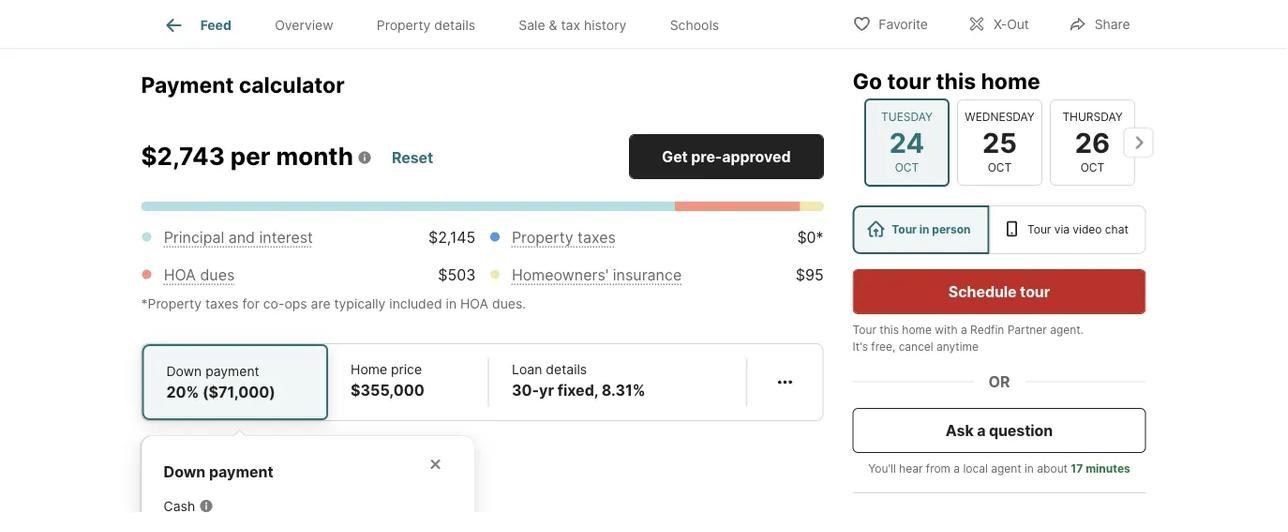 Task type: locate. For each thing, give the bounding box(es) containing it.
1 vertical spatial home
[[902, 323, 932, 337]]

1 vertical spatial tour
[[1020, 282, 1051, 301]]

property for property details
[[377, 17, 431, 33]]

tour inside tour this home with a redfin partner agent. it's free, cancel anytime
[[853, 323, 877, 337]]

payment calculator
[[141, 72, 345, 98]]

1 vertical spatial details
[[546, 362, 587, 377]]

property
[[377, 17, 431, 33], [512, 228, 574, 247]]

get
[[662, 148, 688, 166]]

hoa
[[164, 266, 196, 284], [460, 296, 489, 312]]

tour up it's at the bottom
[[853, 323, 877, 337]]

0 vertical spatial property
[[377, 17, 431, 33]]

down for down payment 20% ($71,000)
[[166, 363, 202, 379]]

property for property taxes
[[512, 228, 574, 247]]

$355,000
[[351, 381, 425, 400]]

tour in person
[[892, 223, 971, 236]]

schedule
[[949, 282, 1017, 301]]

payment inside tooltip
[[209, 463, 274, 481]]

or
[[989, 372, 1011, 391]]

overview tab
[[253, 3, 355, 48]]

1 horizontal spatial in
[[920, 223, 930, 236]]

per
[[231, 142, 271, 172]]

details for property details
[[434, 17, 476, 33]]

list box
[[853, 205, 1147, 254]]

person
[[933, 223, 971, 236]]

principal and interest
[[164, 228, 313, 247]]

homeowners' insurance
[[512, 266, 682, 284]]

0 vertical spatial tour
[[888, 68, 931, 94]]

dues.
[[492, 296, 526, 312]]

taxes
[[578, 228, 616, 247], [205, 296, 239, 312]]

ask
[[946, 421, 974, 439]]

chat
[[1106, 223, 1129, 236]]

home up wednesday
[[981, 68, 1041, 94]]

x-
[[994, 16, 1007, 32]]

2 horizontal spatial oct
[[1081, 161, 1105, 174]]

tour left person
[[892, 223, 917, 236]]

property inside "tab"
[[377, 17, 431, 33]]

24
[[889, 126, 924, 159]]

tour inside option
[[1028, 223, 1052, 236]]

oct inside the tuesday 24 oct
[[895, 161, 919, 174]]

home inside tour this home with a redfin partner agent. it's free, cancel anytime
[[902, 323, 932, 337]]

1 horizontal spatial details
[[546, 362, 587, 377]]

2 oct from the left
[[988, 161, 1012, 174]]

payment
[[206, 363, 260, 379], [209, 463, 274, 481]]

2 horizontal spatial tour
[[1028, 223, 1052, 236]]

*property taxes for co-ops are typically included in hoa dues.
[[141, 296, 526, 312]]

this up wednesday
[[936, 68, 976, 94]]

interest
[[259, 228, 313, 247]]

for
[[242, 296, 260, 312]]

tour via video chat option
[[990, 205, 1147, 254]]

home up cancel
[[902, 323, 932, 337]]

26
[[1075, 126, 1110, 159]]

home
[[981, 68, 1041, 94], [902, 323, 932, 337]]

in inside option
[[920, 223, 930, 236]]

a
[[961, 323, 968, 337], [977, 421, 986, 439], [954, 462, 960, 475]]

0 vertical spatial a
[[961, 323, 968, 337]]

redfin
[[971, 323, 1005, 337]]

1 vertical spatial hoa
[[460, 296, 489, 312]]

wednesday
[[965, 110, 1035, 124]]

minutes
[[1086, 462, 1131, 475]]

1 horizontal spatial hoa
[[460, 296, 489, 312]]

1 vertical spatial taxes
[[205, 296, 239, 312]]

details inside loan details 30-yr fixed, 8.31%
[[546, 362, 587, 377]]

$0*
[[798, 228, 824, 247]]

1 vertical spatial this
[[880, 323, 899, 337]]

share button
[[1053, 4, 1147, 43]]

month
[[276, 142, 354, 172]]

1 vertical spatial payment
[[209, 463, 274, 481]]

1 vertical spatial down
[[164, 463, 206, 481]]

1 horizontal spatial tour
[[892, 223, 917, 236]]

0 horizontal spatial property
[[377, 17, 431, 33]]

payment inside down payment 20% ($71,000)
[[206, 363, 260, 379]]

25
[[982, 126, 1017, 159]]

a right the ask
[[977, 421, 986, 439]]

0 vertical spatial home
[[981, 68, 1041, 94]]

loan
[[512, 362, 542, 377]]

$2,743 per month
[[141, 142, 354, 172]]

0 vertical spatial taxes
[[578, 228, 616, 247]]

0 horizontal spatial home
[[902, 323, 932, 337]]

1 vertical spatial property
[[512, 228, 574, 247]]

*property
[[141, 296, 202, 312]]

price
[[391, 362, 422, 377]]

a right with
[[961, 323, 968, 337]]

1 horizontal spatial property
[[512, 228, 574, 247]]

0 horizontal spatial tour
[[853, 323, 877, 337]]

agent.
[[1051, 323, 1084, 337]]

payment up ($71,000)
[[206, 363, 260, 379]]

0 vertical spatial payment
[[206, 363, 260, 379]]

details up fixed, at left
[[546, 362, 587, 377]]

tab list
[[141, 0, 756, 48]]

0 horizontal spatial details
[[434, 17, 476, 33]]

approved
[[722, 148, 791, 166]]

down up 20%
[[166, 363, 202, 379]]

1 vertical spatial a
[[977, 421, 986, 439]]

1 oct from the left
[[895, 161, 919, 174]]

1 horizontal spatial oct
[[988, 161, 1012, 174]]

are
[[311, 296, 331, 312]]

in left person
[[920, 223, 930, 236]]

yr
[[539, 381, 554, 400]]

8.31%
[[602, 381, 646, 400]]

in right agent
[[1025, 462, 1034, 475]]

0 vertical spatial details
[[434, 17, 476, 33]]

local
[[964, 462, 988, 475]]

in
[[920, 223, 930, 236], [446, 296, 457, 312], [1025, 462, 1034, 475]]

details inside "tab"
[[434, 17, 476, 33]]

tuesday
[[881, 110, 933, 124]]

cancel
[[899, 340, 934, 354]]

2 vertical spatial in
[[1025, 462, 1034, 475]]

0 horizontal spatial oct
[[895, 161, 919, 174]]

0 horizontal spatial taxes
[[205, 296, 239, 312]]

favorite
[[879, 16, 928, 32]]

hoa dues link
[[164, 266, 235, 284]]

a right "from" at the bottom of the page
[[954, 462, 960, 475]]

oct down 26
[[1081, 161, 1105, 174]]

1 horizontal spatial this
[[936, 68, 976, 94]]

tour inside option
[[892, 223, 917, 236]]

go tour this home
[[853, 68, 1041, 94]]

reset button
[[391, 141, 434, 175]]

0 vertical spatial down
[[166, 363, 202, 379]]

in down $503
[[446, 296, 457, 312]]

0 horizontal spatial this
[[880, 323, 899, 337]]

get pre-approved
[[662, 148, 791, 166]]

you'll hear from a local agent in about 17 minutes
[[869, 462, 1131, 475]]

hoa down $503
[[460, 296, 489, 312]]

tuesday 24 oct
[[881, 110, 933, 174]]

1 vertical spatial in
[[446, 296, 457, 312]]

go
[[853, 68, 883, 94]]

list box containing tour in person
[[853, 205, 1147, 254]]

tour inside button
[[1020, 282, 1051, 301]]

details for loan details 30-yr fixed, 8.31%
[[546, 362, 587, 377]]

payment for down payment 20% ($71,000)
[[206, 363, 260, 379]]

and
[[229, 228, 255, 247]]

hoa up *property
[[164, 266, 196, 284]]

property taxes link
[[512, 228, 616, 247]]

from
[[926, 462, 951, 475]]

oct inside the wednesday 25 oct
[[988, 161, 1012, 174]]

0 horizontal spatial in
[[446, 296, 457, 312]]

down for down payment
[[164, 463, 206, 481]]

a inside ask a question button
[[977, 421, 986, 439]]

1 horizontal spatial taxes
[[578, 228, 616, 247]]

tour up tuesday
[[888, 68, 931, 94]]

feed link
[[163, 14, 232, 37]]

oct inside thursday 26 oct
[[1081, 161, 1105, 174]]

tour for schedule
[[1020, 282, 1051, 301]]

principal
[[164, 228, 224, 247]]

pre-
[[692, 148, 722, 166]]

payment down ($71,000)
[[209, 463, 274, 481]]

0 vertical spatial in
[[920, 223, 930, 236]]

down payment 20% ($71,000)
[[166, 363, 275, 401]]

1 horizontal spatial tour
[[1020, 282, 1051, 301]]

this up free,
[[880, 323, 899, 337]]

None button
[[864, 98, 950, 187], [957, 99, 1042, 186], [1050, 99, 1135, 186], [864, 98, 950, 187], [957, 99, 1042, 186], [1050, 99, 1135, 186]]

taxes up homeowners' insurance link
[[578, 228, 616, 247]]

$503
[[438, 266, 476, 284]]

tour up "partner"
[[1020, 282, 1051, 301]]

down down 20%
[[164, 463, 206, 481]]

taxes left for
[[205, 296, 239, 312]]

0 vertical spatial hoa
[[164, 266, 196, 284]]

0 horizontal spatial hoa
[[164, 266, 196, 284]]

video
[[1073, 223, 1102, 236]]

down inside down payment 20% ($71,000)
[[166, 363, 202, 379]]

partner
[[1008, 323, 1047, 337]]

question
[[989, 421, 1053, 439]]

oct down the 24
[[895, 161, 919, 174]]

tour left via
[[1028, 223, 1052, 236]]

tour
[[892, 223, 917, 236], [1028, 223, 1052, 236], [853, 323, 877, 337]]

0 vertical spatial this
[[936, 68, 976, 94]]

included
[[389, 296, 442, 312]]

$95
[[796, 266, 824, 284]]

0 horizontal spatial tour
[[888, 68, 931, 94]]

details left the sale
[[434, 17, 476, 33]]

fixed,
[[558, 381, 598, 400]]

tour for tour via video chat
[[1028, 223, 1052, 236]]

oct down 25
[[988, 161, 1012, 174]]

down inside tooltip
[[164, 463, 206, 481]]

dues
[[200, 266, 235, 284]]

3 oct from the left
[[1081, 161, 1105, 174]]



Task type: describe. For each thing, give the bounding box(es) containing it.
property details
[[377, 17, 476, 33]]

ask a question button
[[853, 408, 1147, 453]]

homeowners' insurance link
[[512, 266, 682, 284]]

property taxes
[[512, 228, 616, 247]]

history
[[584, 17, 627, 33]]

free,
[[872, 340, 896, 354]]

hear
[[899, 462, 923, 475]]

reset
[[392, 149, 433, 167]]

insurance
[[613, 266, 682, 284]]

2 horizontal spatial in
[[1025, 462, 1034, 475]]

tour for go
[[888, 68, 931, 94]]

property details tab
[[355, 3, 497, 48]]

tour for tour in person
[[892, 223, 917, 236]]

oct for 24
[[895, 161, 919, 174]]

calculator
[[239, 72, 345, 98]]

it's
[[853, 340, 868, 354]]

ask a question
[[946, 421, 1053, 439]]

payment
[[141, 72, 234, 98]]

out
[[1007, 16, 1030, 32]]

taxes for property
[[578, 228, 616, 247]]

down payment
[[164, 463, 274, 481]]

thursday
[[1062, 110, 1123, 124]]

$2,145
[[429, 228, 476, 247]]

oct for 25
[[988, 161, 1012, 174]]

ops
[[285, 296, 307, 312]]

home
[[351, 362, 387, 377]]

sale & tax history
[[519, 17, 627, 33]]

this inside tour this home with a redfin partner agent. it's free, cancel anytime
[[880, 323, 899, 337]]

x-out
[[994, 16, 1030, 32]]

you'll
[[869, 462, 896, 475]]

homeowners'
[[512, 266, 609, 284]]

sale & tax history tab
[[497, 3, 649, 48]]

thursday 26 oct
[[1062, 110, 1123, 174]]

feed
[[200, 17, 232, 33]]

next image
[[1124, 127, 1154, 157]]

via
[[1055, 223, 1070, 236]]

schedule tour
[[949, 282, 1051, 301]]

co-
[[263, 296, 285, 312]]

about
[[1038, 462, 1068, 475]]

overview
[[275, 17, 333, 33]]

tax
[[561, 17, 580, 33]]

$2,743
[[141, 142, 225, 172]]

oct for 26
[[1081, 161, 1105, 174]]

&
[[549, 17, 558, 33]]

down payment tooltip
[[141, 422, 824, 513]]

agent
[[991, 462, 1022, 475]]

1 horizontal spatial home
[[981, 68, 1041, 94]]

20%
[[166, 383, 199, 401]]

x-out button
[[952, 4, 1045, 43]]

favorite button
[[837, 4, 944, 43]]

anytime
[[937, 340, 979, 354]]

schools
[[670, 17, 719, 33]]

a inside tour this home with a redfin partner agent. it's free, cancel anytime
[[961, 323, 968, 337]]

30-
[[512, 381, 539, 400]]

hoa dues
[[164, 266, 235, 284]]

taxes for *property
[[205, 296, 239, 312]]

tour in person option
[[853, 205, 990, 254]]

sale
[[519, 17, 545, 33]]

typically
[[334, 296, 386, 312]]

2 vertical spatial a
[[954, 462, 960, 475]]

tour via video chat
[[1028, 223, 1129, 236]]

schools tab
[[649, 3, 741, 48]]

payment for down payment
[[209, 463, 274, 481]]

tab list containing feed
[[141, 0, 756, 48]]

wednesday 25 oct
[[965, 110, 1035, 174]]

($71,000)
[[203, 383, 275, 401]]

schedule tour button
[[853, 269, 1147, 314]]

home price $355,000
[[351, 362, 425, 400]]

tour this home with a redfin partner agent. it's free, cancel anytime
[[853, 323, 1084, 354]]

loan details 30-yr fixed, 8.31%
[[512, 362, 646, 400]]



Task type: vqa. For each thing, say whether or not it's contained in the screenshot.


